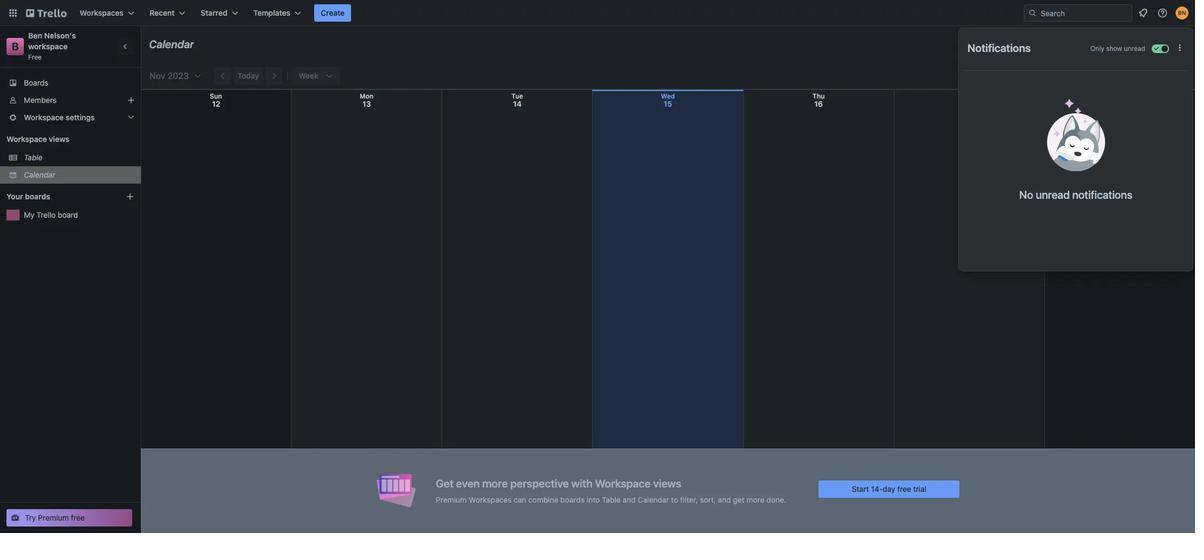 Task type: describe. For each thing, give the bounding box(es) containing it.
starred button
[[194, 4, 245, 22]]

get even more perspective with workspace views premium workspaces can combine boards into table and calendar to filter, sort, and get more done.
[[436, 477, 787, 504]]

get
[[733, 495, 745, 504]]

starred
[[201, 8, 227, 17]]

0 vertical spatial free
[[898, 484, 912, 493]]

sort,
[[700, 495, 716, 504]]

nelson's
[[44, 31, 76, 40]]

try premium free button
[[7, 509, 132, 527]]

try
[[25, 513, 36, 522]]

today
[[238, 71, 259, 80]]

done.
[[767, 495, 787, 504]]

filter,
[[680, 495, 698, 504]]

recent
[[150, 8, 175, 17]]

primary element
[[0, 0, 1196, 26]]

workspace navigation collapse icon image
[[118, 39, 133, 54]]

workspaces inside popup button
[[80, 8, 124, 17]]

open information menu image
[[1158, 8, 1168, 18]]

create
[[321, 8, 345, 17]]

ben
[[28, 31, 42, 40]]

only show unread
[[1091, 44, 1146, 53]]

my trello board link
[[24, 210, 134, 221]]

start
[[852, 484, 869, 493]]

my
[[24, 210, 34, 219]]

table link
[[24, 152, 134, 163]]

your boards with 1 items element
[[7, 190, 109, 203]]

workspaces button
[[73, 4, 141, 22]]

week
[[299, 71, 319, 80]]

board
[[58, 210, 78, 219]]

settings
[[66, 113, 95, 122]]

table inside get even more perspective with workspace views premium workspaces can combine boards into table and calendar to filter, sort, and get more done.
[[602, 495, 621, 504]]

today button
[[233, 67, 264, 85]]

to
[[671, 495, 678, 504]]

2023
[[168, 71, 189, 81]]

get
[[436, 477, 454, 490]]

1 horizontal spatial unread
[[1124, 44, 1146, 53]]

workspace settings
[[24, 113, 95, 122]]

search image
[[1029, 9, 1037, 17]]

workspaces inside get even more perspective with workspace views premium workspaces can combine boards into table and calendar to filter, sort, and get more done.
[[469, 495, 512, 504]]

14
[[513, 99, 522, 108]]

no
[[1020, 189, 1034, 201]]

perspective
[[510, 477, 569, 490]]

create button
[[314, 4, 351, 22]]

workspace for workspace views
[[7, 134, 47, 144]]

notifications
[[968, 42, 1031, 54]]

boards
[[24, 78, 48, 87]]

day
[[883, 484, 896, 493]]

ben nelson's workspace free
[[28, 31, 78, 61]]

only
[[1091, 44, 1105, 53]]

workspace
[[28, 42, 68, 51]]

show
[[1107, 44, 1123, 53]]

workspace for workspace settings
[[24, 113, 64, 122]]

your boards
[[7, 192, 50, 201]]



Task type: locate. For each thing, give the bounding box(es) containing it.
1 horizontal spatial and
[[718, 495, 731, 504]]

week button
[[292, 67, 340, 85]]

1 horizontal spatial boards
[[561, 495, 585, 504]]

even
[[456, 477, 480, 490]]

2 vertical spatial workspace
[[595, 477, 651, 490]]

boards link
[[0, 74, 141, 92]]

members
[[24, 95, 57, 105]]

2 vertical spatial calendar
[[638, 495, 669, 504]]

templates button
[[247, 4, 308, 22]]

1 vertical spatial free
[[71, 513, 85, 522]]

calendar up "your boards"
[[24, 170, 55, 179]]

workspace views
[[7, 134, 69, 144]]

thu
[[813, 92, 825, 100]]

into
[[587, 495, 600, 504]]

workspace up into
[[595, 477, 651, 490]]

table
[[24, 153, 43, 162], [602, 495, 621, 504]]

more
[[482, 477, 508, 490], [747, 495, 765, 504]]

your
[[7, 192, 23, 201]]

nov
[[150, 71, 165, 81]]

my trello board
[[24, 210, 78, 219]]

1 and from the left
[[623, 495, 636, 504]]

1 vertical spatial workspaces
[[469, 495, 512, 504]]

1 vertical spatial calendar
[[24, 170, 55, 179]]

0 horizontal spatial calendar
[[24, 170, 55, 179]]

0 vertical spatial views
[[49, 134, 69, 144]]

1 horizontal spatial table
[[602, 495, 621, 504]]

and right into
[[623, 495, 636, 504]]

calendar link
[[24, 170, 134, 180]]

workspaces up workspace navigation collapse icon
[[80, 8, 124, 17]]

views
[[49, 134, 69, 144], [653, 477, 682, 490]]

no unread notifications
[[1020, 189, 1133, 201]]

nov 2023 button
[[145, 67, 202, 85]]

0 horizontal spatial premium
[[38, 513, 69, 522]]

templates
[[253, 8, 291, 17]]

workspace down workspace settings
[[7, 134, 47, 144]]

1 horizontal spatial workspaces
[[469, 495, 512, 504]]

free inside button
[[71, 513, 85, 522]]

mon
[[360, 92, 374, 100]]

15
[[664, 99, 672, 108]]

workspaces
[[80, 8, 124, 17], [469, 495, 512, 504]]

1 horizontal spatial calendar
[[149, 38, 194, 50]]

workspace inside get even more perspective with workspace views premium workspaces can combine boards into table and calendar to filter, sort, and get more done.
[[595, 477, 651, 490]]

table right into
[[602, 495, 621, 504]]

12
[[212, 99, 220, 108]]

free right day
[[898, 484, 912, 493]]

workspace settings button
[[0, 109, 141, 126]]

free
[[28, 53, 42, 61]]

1 vertical spatial boards
[[561, 495, 585, 504]]

2 horizontal spatial calendar
[[638, 495, 669, 504]]

Calendar text field
[[149, 34, 194, 55]]

0 vertical spatial table
[[24, 153, 43, 162]]

b link
[[7, 38, 24, 55]]

14-
[[871, 484, 883, 493]]

try premium free
[[25, 513, 85, 522]]

Search field
[[1037, 5, 1132, 21]]

wed
[[661, 92, 675, 100]]

workspace down members
[[24, 113, 64, 122]]

unread
[[1124, 44, 1146, 53], [1036, 189, 1070, 201]]

back to home image
[[26, 4, 67, 22]]

sun
[[210, 92, 222, 100]]

1 horizontal spatial more
[[747, 495, 765, 504]]

calendar
[[149, 38, 194, 50], [24, 170, 55, 179], [638, 495, 669, 504]]

free
[[898, 484, 912, 493], [71, 513, 85, 522]]

0 horizontal spatial more
[[482, 477, 508, 490]]

1 horizontal spatial views
[[653, 477, 682, 490]]

0 horizontal spatial views
[[49, 134, 69, 144]]

0 vertical spatial premium
[[436, 495, 467, 504]]

1 vertical spatial premium
[[38, 513, 69, 522]]

views up to
[[653, 477, 682, 490]]

filters button
[[1144, 36, 1185, 53]]

0 horizontal spatial unread
[[1036, 189, 1070, 201]]

0 vertical spatial unread
[[1124, 44, 1146, 53]]

premium down 'get'
[[436, 495, 467, 504]]

trial
[[914, 484, 927, 493]]

0 vertical spatial workspaces
[[80, 8, 124, 17]]

with
[[572, 477, 593, 490]]

workspace inside 'dropdown button'
[[24, 113, 64, 122]]

calendar left to
[[638, 495, 669, 504]]

calendar down recent dropdown button
[[149, 38, 194, 50]]

taco image
[[1047, 99, 1105, 171]]

workspace
[[24, 113, 64, 122], [7, 134, 47, 144], [595, 477, 651, 490]]

0 vertical spatial workspace
[[24, 113, 64, 122]]

ben nelson (bennelson96) image
[[1176, 7, 1189, 20]]

boards
[[25, 192, 50, 201], [561, 495, 585, 504]]

start 14-day free trial link
[[819, 480, 960, 498]]

1 vertical spatial workspace
[[7, 134, 47, 144]]

members link
[[0, 92, 141, 109]]

nov 2023
[[150, 71, 189, 81]]

table down workspace views
[[24, 153, 43, 162]]

and left get
[[718, 495, 731, 504]]

2 and from the left
[[718, 495, 731, 504]]

1 horizontal spatial free
[[898, 484, 912, 493]]

0 horizontal spatial boards
[[25, 192, 50, 201]]

start 14-day free trial
[[852, 484, 927, 493]]

workspaces down even
[[469, 495, 512, 504]]

tue
[[512, 92, 523, 100]]

boards inside get even more perspective with workspace views premium workspaces can combine boards into table and calendar to filter, sort, and get more done.
[[561, 495, 585, 504]]

1 vertical spatial more
[[747, 495, 765, 504]]

boards down with
[[561, 495, 585, 504]]

0 horizontal spatial and
[[623, 495, 636, 504]]

0 notifications image
[[1137, 7, 1150, 20]]

0 vertical spatial more
[[482, 477, 508, 490]]

combine
[[528, 495, 559, 504]]

unread right no
[[1036, 189, 1070, 201]]

ben nelson's workspace link
[[28, 31, 78, 51]]

recent button
[[143, 4, 192, 22]]

0 horizontal spatial workspaces
[[80, 8, 124, 17]]

boards up the "my"
[[25, 192, 50, 201]]

0 horizontal spatial free
[[71, 513, 85, 522]]

1 horizontal spatial premium
[[436, 495, 467, 504]]

0 horizontal spatial table
[[24, 153, 43, 162]]

notifications
[[1073, 189, 1133, 201]]

premium
[[436, 495, 467, 504], [38, 513, 69, 522]]

and
[[623, 495, 636, 504], [718, 495, 731, 504]]

add board image
[[126, 192, 134, 201]]

more right even
[[482, 477, 508, 490]]

16
[[815, 99, 823, 108]]

unread right the show
[[1124, 44, 1146, 53]]

more right get
[[747, 495, 765, 504]]

1 vertical spatial unread
[[1036, 189, 1070, 201]]

trello
[[36, 210, 56, 219]]

views inside get even more perspective with workspace views premium workspaces can combine boards into table and calendar to filter, sort, and get more done.
[[653, 477, 682, 490]]

calendar inside get even more perspective with workspace views premium workspaces can combine boards into table and calendar to filter, sort, and get more done.
[[638, 495, 669, 504]]

filters
[[1160, 40, 1182, 49]]

premium inside get even more perspective with workspace views premium workspaces can combine boards into table and calendar to filter, sort, and get more done.
[[436, 495, 467, 504]]

0 vertical spatial calendar
[[149, 38, 194, 50]]

can
[[514, 495, 526, 504]]

premium inside button
[[38, 513, 69, 522]]

premium right try
[[38, 513, 69, 522]]

1 vertical spatial views
[[653, 477, 682, 490]]

views down workspace settings
[[49, 134, 69, 144]]

13
[[363, 99, 371, 108]]

b
[[12, 40, 19, 53]]

free right try
[[71, 513, 85, 522]]

1 vertical spatial table
[[602, 495, 621, 504]]

0 vertical spatial boards
[[25, 192, 50, 201]]



Task type: vqa. For each thing, say whether or not it's contained in the screenshot.
Design to the left
no



